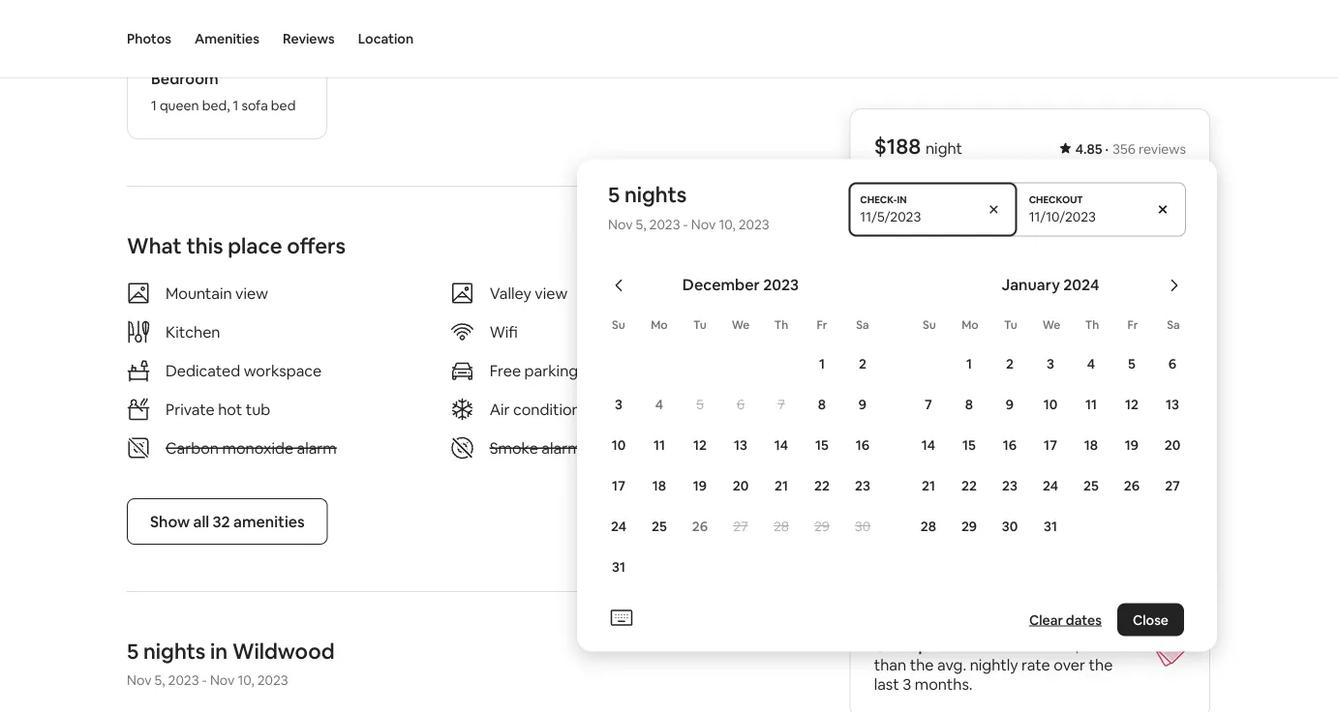 Task type: vqa. For each thing, say whether or not it's contained in the screenshot.


Task type: describe. For each thing, give the bounding box(es) containing it.
0 vertical spatial 31
[[1044, 518, 1057, 535]]

1 29 button from the left
[[802, 507, 842, 546]]

bed
[[271, 97, 296, 114]]

8 for 1st 8 button from the right
[[965, 396, 973, 413]]

2 fr from the left
[[1128, 317, 1138, 332]]

1 vertical spatial 24 button
[[598, 507, 639, 546]]

airbnb service fee
[[874, 478, 1003, 498]]

location
[[358, 30, 414, 47]]

2 23 button from the left
[[990, 466, 1030, 505]]

reserve
[[1001, 320, 1059, 339]]

1 horizontal spatial 27 button
[[1152, 466, 1193, 505]]

amenities button
[[195, 0, 259, 77]]

clear
[[1029, 611, 1063, 629]]

1 9 button from the left
[[842, 385, 883, 424]]

your
[[967, 636, 1000, 656]]

2 sa from the left
[[1167, 317, 1180, 332]]

december 2023
[[683, 275, 799, 295]]

2 9 button from the left
[[990, 385, 1030, 424]]

bed,
[[202, 97, 230, 114]]

0 vertical spatial 13 button
[[1152, 385, 1193, 424]]

1 vertical spatial 4
[[655, 396, 663, 413]]

close button
[[1117, 604, 1184, 637]]

1 th from the left
[[774, 317, 788, 332]]

reviews
[[283, 30, 335, 47]]

$144
[[1152, 478, 1186, 498]]

11/5/2023
[[886, 208, 947, 225]]

5, inside 5 nights in wildwood nov 5, 2023 - nov 10, 2023
[[154, 672, 165, 690]]

hot
[[218, 400, 242, 419]]

1 vertical spatial 10 button
[[598, 426, 639, 464]]

2 30 button from the left
[[990, 507, 1030, 546]]

1 alarm from the left
[[297, 438, 337, 458]]

8 for 2nd 8 button from right
[[818, 396, 826, 413]]

workspace
[[244, 361, 322, 381]]

1 horizontal spatial 4 button
[[1071, 344, 1112, 383]]

28 for 1st 28 button from the right
[[921, 518, 936, 535]]

night
[[926, 138, 962, 158]]

2 16 from the left
[[1003, 436, 1017, 454]]

amenities
[[233, 512, 305, 532]]

air conditioning
[[490, 400, 603, 419]]

1 vertical spatial 19
[[693, 477, 707, 494]]

tub
[[246, 400, 270, 419]]

rate
[[1022, 656, 1050, 675]]

1 we from the left
[[732, 317, 750, 332]]

1 vertical spatial 26 button
[[680, 507, 720, 546]]

10 for 10 "button" to the bottom
[[612, 436, 626, 454]]

1 mo from the left
[[651, 317, 668, 332]]

nights for wildwood
[[143, 638, 206, 665]]

parking
[[524, 361, 578, 381]]

17 for the leftmost 17 button
[[612, 477, 625, 494]]

11 for the right 11 button
[[1085, 396, 1097, 413]]

11 for 11 button to the left
[[654, 436, 665, 454]]

0 vertical spatial 25
[[1084, 477, 1099, 494]]

1 horizontal spatial 20
[[1165, 436, 1181, 454]]

january
[[1002, 275, 1060, 295]]

last
[[874, 675, 899, 695]]

1 add date text field from the left
[[860, 208, 971, 225]]

1 horizontal spatial 11 button
[[1071, 385, 1112, 424]]

wifi
[[490, 322, 518, 342]]

2 horizontal spatial nights
[[935, 409, 978, 428]]

26 for top 26 button
[[1124, 477, 1140, 494]]

x
[[911, 409, 919, 428]]

1 fr from the left
[[817, 317, 827, 332]]

2 the from the left
[[1089, 656, 1113, 675]]

yet
[[1089, 368, 1109, 386]]

cleaning fee button
[[874, 443, 963, 463]]

1 vertical spatial fee
[[980, 478, 1003, 498]]

1 horizontal spatial 17 button
[[1030, 426, 1071, 464]]

$188 for $188 x 5 nights
[[874, 409, 908, 428]]

10 for the right 10 "button"
[[1043, 396, 1058, 413]]

$188 x 5 nights
[[874, 409, 978, 428]]

7 for second 7 button from right
[[778, 396, 785, 413]]

amenities
[[195, 30, 259, 47]]

in
[[210, 638, 228, 665]]

1 horizontal spatial 4
[[1087, 355, 1095, 372]]

11/10/2023
[[1042, 208, 1109, 225]]

1 16 button from the left
[[842, 426, 883, 464]]

27 for the right 27 button
[[1165, 477, 1180, 494]]

24 for right 24 button
[[1043, 477, 1058, 494]]

2024
[[1063, 275, 1099, 295]]

7 for first 7 button from right
[[925, 396, 932, 413]]

months.
[[915, 675, 973, 695]]

0 horizontal spatial 11 button
[[639, 426, 680, 464]]

photos button
[[127, 0, 171, 77]]

0 horizontal spatial 19 button
[[680, 466, 720, 505]]

what
[[127, 232, 182, 260]]

0 vertical spatial 5 button
[[1112, 344, 1152, 383]]

january 2024
[[1002, 275, 1099, 295]]

show all 32 amenities
[[150, 512, 305, 532]]

2023 inside calendar application
[[763, 275, 799, 295]]

2 alarm from the left
[[542, 438, 582, 458]]

1 8 button from the left
[[802, 385, 842, 424]]

reviews
[[1139, 140, 1186, 158]]

2 for december 2023
[[859, 355, 867, 372]]

view for mountain view
[[235, 283, 268, 303]]

2 14 button from the left
[[908, 426, 949, 464]]

1 21 from the left
[[775, 477, 788, 494]]

place
[[228, 232, 282, 260]]

15 for second 15 'button' from the right
[[815, 436, 829, 454]]

are
[[1046, 636, 1069, 656]]

5 nights in wildwood nov 5, 2023 - nov 10, 2023
[[127, 638, 335, 690]]

1 horizontal spatial 25 button
[[1071, 466, 1112, 505]]

clear dates button
[[1021, 604, 1110, 637]]

1 vertical spatial 6 button
[[720, 385, 761, 424]]

free parking on premises
[[490, 361, 668, 381]]

1 vertical spatial 31
[[612, 558, 625, 576]]

2 29 from the left
[[961, 518, 977, 535]]

cleaning fee
[[874, 443, 963, 463]]

1 horizontal spatial 13
[[1166, 396, 1179, 413]]

23 for second 23 button from left
[[1002, 477, 1018, 494]]

good
[[874, 636, 915, 656]]

1 15 button from the left
[[802, 426, 842, 464]]

carbon
[[166, 438, 219, 458]]

less
[[1103, 636, 1129, 656]]

0 vertical spatial 20 button
[[1152, 426, 1193, 464]]

2 21 button from the left
[[908, 466, 949, 505]]

you won't be charged yet
[[951, 368, 1109, 386]]

airbnb service fee button
[[874, 478, 1003, 498]]

3 for the 3 button to the left
[[615, 396, 623, 413]]

show
[[150, 512, 190, 532]]

1 vertical spatial 13
[[734, 436, 747, 454]]

service
[[926, 478, 977, 498]]

sofa
[[242, 97, 268, 114]]

1 14 from the left
[[774, 436, 788, 454]]

1 vertical spatial 20
[[733, 477, 749, 494]]

$54
[[1072, 636, 1099, 656]]

mountain view
[[166, 283, 268, 303]]

carbon monoxide alarm
[[166, 438, 337, 458]]

offers
[[287, 232, 346, 260]]

0 horizontal spatial 3 button
[[598, 385, 639, 424]]

airbnb
[[874, 478, 922, 498]]

this
[[186, 232, 223, 260]]

1 sa from the left
[[856, 317, 869, 332]]

0 horizontal spatial fee
[[940, 443, 963, 463]]

won't
[[977, 368, 1012, 386]]

clear dates
[[1029, 611, 1102, 629]]

dates for clear
[[1066, 611, 1102, 629]]

1 button for january 2024
[[949, 344, 990, 383]]

1 vertical spatial 25
[[652, 518, 667, 535]]

22 for 1st "22" button from the right
[[962, 477, 977, 494]]

$188 for $188 night
[[874, 133, 921, 160]]

reserve button
[[874, 306, 1186, 353]]

dedicated workspace
[[166, 361, 322, 381]]

356
[[1113, 140, 1136, 158]]

0 horizontal spatial 17 button
[[598, 466, 639, 505]]

1 su from the left
[[612, 317, 625, 332]]

30 for 2nd 30 button
[[1002, 518, 1018, 535]]

1 horizontal spatial 3 button
[[1030, 344, 1071, 383]]

valley view
[[490, 283, 568, 303]]

december
[[683, 275, 760, 295]]

1 tu from the left
[[693, 317, 707, 332]]

0 vertical spatial 19 button
[[1112, 426, 1152, 464]]

valley
[[490, 283, 531, 303]]

view for valley view
[[535, 283, 568, 303]]

1 vertical spatial 25 button
[[639, 507, 680, 546]]

1 vertical spatial 18 button
[[639, 466, 680, 505]]

2 14 from the left
[[922, 436, 935, 454]]

1 vertical spatial 12 button
[[680, 426, 720, 464]]

22 for 1st "22" button from the left
[[814, 477, 830, 494]]

0 horizontal spatial 5 button
[[680, 385, 720, 424]]

good price.
[[874, 636, 960, 656]]

6 for 6 button to the top
[[1169, 355, 1177, 372]]

premises
[[603, 361, 668, 381]]

queen
[[160, 97, 199, 114]]

charged
[[1034, 368, 1086, 386]]

1 23 button from the left
[[842, 466, 883, 505]]

10, inside 5 nights in wildwood nov 5, 2023 - nov 10, 2023
[[238, 672, 254, 690]]

1 horizontal spatial 24 button
[[1030, 466, 1071, 505]]

4.85
[[1075, 140, 1102, 158]]

- inside 5 nights in wildwood nov 5, 2023 - nov 10, 2023
[[202, 672, 207, 690]]

2 16 button from the left
[[990, 426, 1030, 464]]

2 28 button from the left
[[908, 507, 949, 546]]

0 horizontal spatial 20 button
[[720, 466, 761, 505]]

2 we from the left
[[1043, 317, 1061, 332]]

2 22 button from the left
[[949, 466, 990, 505]]

2 15 button from the left
[[949, 426, 990, 464]]



Task type: locate. For each thing, give the bounding box(es) containing it.
16
[[856, 436, 870, 454], [1003, 436, 1017, 454]]

on
[[582, 361, 600, 381]]

0 vertical spatial 10 button
[[1030, 385, 1071, 424]]

21 button
[[761, 466, 802, 505], [908, 466, 949, 505]]

1 horizontal spatial 13 button
[[1152, 385, 1193, 424]]

1 vertical spatial 5 button
[[680, 385, 720, 424]]

2 view from the left
[[535, 283, 568, 303]]

1 horizontal spatial 8 button
[[949, 385, 990, 424]]

fee right service
[[980, 478, 1003, 498]]

1 horizontal spatial 17
[[1044, 436, 1057, 454]]

2 horizontal spatial 3
[[1047, 355, 1054, 372]]

10 button left yet
[[1030, 385, 1071, 424]]

1 vertical spatial 3 button
[[598, 385, 639, 424]]

mo
[[651, 317, 668, 332], [962, 317, 979, 332]]

wildwood
[[232, 638, 335, 665]]

2023
[[649, 215, 680, 233], [739, 215, 769, 233], [763, 275, 799, 295], [168, 672, 199, 690], [257, 672, 288, 690]]

18 for bottom 18 button
[[652, 477, 666, 494]]

1 1 button from the left
[[802, 344, 842, 383]]

$188 left night
[[874, 133, 921, 160]]

mo up you
[[962, 317, 979, 332]]

15 button left cleaning
[[802, 426, 842, 464]]

dates inside your dates are $54 less than the avg. nightly rate over the last 3 months.
[[1003, 636, 1043, 656]]

18 for rightmost 18 button
[[1084, 436, 1098, 454]]

3 down premises
[[615, 396, 623, 413]]

3 inside your dates are $54 less than the avg. nightly rate over the last 3 months.
[[903, 675, 911, 695]]

22 down the cleaning fee
[[962, 477, 977, 494]]

12 for the bottom 12 button
[[693, 436, 707, 454]]

19
[[1125, 436, 1139, 454], [693, 477, 707, 494]]

1 horizontal spatial sa
[[1167, 317, 1180, 332]]

0 horizontal spatial 28 button
[[761, 507, 802, 546]]

1 horizontal spatial dates
[[1066, 611, 1102, 629]]

3 button down reserve
[[1030, 344, 1071, 383]]

1 horizontal spatial 10
[[1043, 396, 1058, 413]]

0 horizontal spatial 4 button
[[639, 385, 680, 424]]

2 9 from the left
[[1006, 396, 1014, 413]]

private
[[166, 400, 215, 419]]

3 right be
[[1047, 355, 1054, 372]]

2 8 from the left
[[965, 396, 973, 413]]

show all 32 amenities button
[[127, 499, 328, 545]]

1 horizontal spatial 28 button
[[908, 507, 949, 546]]

$80
[[1158, 443, 1186, 463]]

0 horizontal spatial 8
[[818, 396, 826, 413]]

dates up $54
[[1066, 611, 1102, 629]]

22 button down the cleaning fee
[[949, 466, 990, 505]]

1 14 button from the left
[[761, 426, 802, 464]]

th down december 2023
[[774, 317, 788, 332]]

6
[[1169, 355, 1177, 372], [737, 396, 745, 413]]

bedroom 1 queen bed, 1 sofa bed
[[151, 68, 296, 114]]

1 9 from the left
[[859, 396, 867, 413]]

10 down premises
[[612, 436, 626, 454]]

29 button
[[802, 507, 842, 546], [949, 507, 990, 546]]

$188 night
[[874, 133, 962, 160]]

2 for january 2024
[[1006, 355, 1014, 372]]

0 horizontal spatial 8 button
[[802, 385, 842, 424]]

0 vertical spatial nights
[[624, 181, 687, 209]]

13
[[1166, 396, 1179, 413], [734, 436, 747, 454]]

1 horizontal spatial 12 button
[[1112, 385, 1152, 424]]

0 vertical spatial 13
[[1166, 396, 1179, 413]]

1 horizontal spatial 19
[[1125, 436, 1139, 454]]

1 21 button from the left
[[761, 466, 802, 505]]

$188
[[874, 133, 921, 160], [874, 409, 908, 428]]

10
[[1043, 396, 1058, 413], [612, 436, 626, 454]]

2 th from the left
[[1085, 317, 1099, 332]]

1 horizontal spatial the
[[1089, 656, 1113, 675]]

1 horizontal spatial 29 button
[[949, 507, 990, 546]]

1 horizontal spatial -
[[683, 215, 688, 233]]

1 horizontal spatial add date text field
[[1029, 208, 1140, 225]]

15 left cleaning
[[815, 436, 829, 454]]

32
[[213, 512, 230, 532]]

2 su from the left
[[923, 317, 936, 332]]

1 horizontal spatial 18 button
[[1071, 426, 1112, 464]]

what this place offers
[[127, 232, 346, 260]]

th down 2024
[[1085, 317, 1099, 332]]

16 down be
[[1003, 436, 1017, 454]]

2 2 from the left
[[1006, 355, 1014, 372]]

1 horizontal spatial 3
[[903, 675, 911, 695]]

5 inside 5 nights in wildwood nov 5, 2023 - nov 10, 2023
[[127, 638, 139, 665]]

0 horizontal spatial 26 button
[[680, 507, 720, 546]]

2 28 from the left
[[921, 518, 936, 535]]

5, inside 5 nights nov 5, 2023 - nov 10, 2023
[[636, 215, 646, 233]]

fee
[[940, 443, 963, 463], [980, 478, 1003, 498]]

16 button up the airbnb at the right bottom of page
[[842, 426, 883, 464]]

location button
[[358, 0, 414, 77]]

0 horizontal spatial 26
[[692, 518, 708, 535]]

0 horizontal spatial 18
[[652, 477, 666, 494]]

be
[[1015, 368, 1031, 386]]

$940
[[1150, 409, 1186, 428]]

0 vertical spatial 5,
[[636, 215, 646, 233]]

1 vertical spatial 4 button
[[639, 385, 680, 424]]

1 horizontal spatial view
[[535, 283, 568, 303]]

calendar application
[[577, 254, 1338, 604]]

0 horizontal spatial 1 button
[[802, 344, 842, 383]]

1 horizontal spatial 28
[[921, 518, 936, 535]]

0 horizontal spatial 22 button
[[802, 466, 842, 505]]

10 down charged
[[1043, 396, 1058, 413]]

0 vertical spatial -
[[683, 215, 688, 233]]

tu down january
[[1004, 317, 1018, 332]]

2 tu from the left
[[1004, 317, 1018, 332]]

1 22 button from the left
[[802, 466, 842, 505]]

0 horizontal spatial alarm
[[297, 438, 337, 458]]

1 horizontal spatial 30
[[1002, 518, 1018, 535]]

1 horizontal spatial 5 button
[[1112, 344, 1152, 383]]

10 button
[[1030, 385, 1071, 424], [598, 426, 639, 464]]

17
[[1044, 436, 1057, 454], [612, 477, 625, 494]]

dedicated
[[166, 361, 240, 381]]

dates left are
[[1003, 636, 1043, 656]]

1 2 button from the left
[[842, 344, 883, 383]]

1 vertical spatial 3
[[615, 396, 623, 413]]

2 1 button from the left
[[949, 344, 990, 383]]

0 vertical spatial 31 button
[[1030, 507, 1071, 546]]

0 horizontal spatial -
[[202, 672, 207, 690]]

0 vertical spatial 24 button
[[1030, 466, 1071, 505]]

1 horizontal spatial 20 button
[[1152, 426, 1193, 464]]

0 horizontal spatial 21 button
[[761, 466, 802, 505]]

1 the from the left
[[910, 656, 934, 675]]

cleaning
[[874, 443, 937, 463]]

31 button
[[1030, 507, 1071, 546], [598, 548, 639, 586]]

conditioning
[[513, 400, 603, 419]]

23 left the airbnb at the right bottom of page
[[855, 477, 870, 494]]

11 button right be
[[1071, 385, 1112, 424]]

the right over
[[1089, 656, 1113, 675]]

0 horizontal spatial 18 button
[[639, 466, 680, 505]]

22
[[814, 477, 830, 494], [962, 477, 977, 494]]

2 mo from the left
[[962, 317, 979, 332]]

10 button down conditioning in the bottom left of the page
[[598, 426, 639, 464]]

alarm right monoxide
[[297, 438, 337, 458]]

2
[[859, 355, 867, 372], [1006, 355, 1014, 372]]

0 vertical spatial 17 button
[[1030, 426, 1071, 464]]

1 vertical spatial 11 button
[[639, 426, 680, 464]]

smoke
[[490, 438, 538, 458]]

22 left the airbnb at the right bottom of page
[[814, 477, 830, 494]]

2 button down reserve
[[990, 344, 1030, 383]]

su up premises
[[612, 317, 625, 332]]

0 horizontal spatial 5,
[[154, 672, 165, 690]]

24
[[1043, 477, 1058, 494], [611, 518, 627, 535]]

$188 x 5 nights button
[[874, 409, 978, 428]]

7 button
[[761, 385, 802, 424], [908, 385, 949, 424]]

30 button down the airbnb at the right bottom of page
[[842, 507, 883, 546]]

nov
[[608, 215, 633, 233], [691, 215, 716, 233], [127, 672, 152, 690], [210, 672, 235, 690]]

1 horizontal spatial 18
[[1084, 436, 1098, 454]]

28 for first 28 button
[[774, 518, 789, 535]]

3
[[1047, 355, 1054, 372], [615, 396, 623, 413], [903, 675, 911, 695]]

22 button left the airbnb at the right bottom of page
[[802, 466, 842, 505]]

air
[[490, 400, 510, 419]]

23 for 2nd 23 button from the right
[[855, 477, 870, 494]]

3 button down premises
[[598, 385, 639, 424]]

1
[[151, 97, 157, 114], [233, 97, 239, 114], [819, 355, 825, 372], [966, 355, 972, 372]]

0 vertical spatial 25 button
[[1071, 466, 1112, 505]]

price.
[[919, 636, 960, 656]]

2 30 from the left
[[1002, 518, 1018, 535]]

4 right charged
[[1087, 355, 1095, 372]]

monoxide
[[222, 438, 293, 458]]

1 button
[[802, 344, 842, 383], [949, 344, 990, 383]]

1 8 from the left
[[818, 396, 826, 413]]

4 button down premises
[[639, 385, 680, 424]]

0 horizontal spatial 13 button
[[720, 426, 761, 464]]

0 horizontal spatial 12
[[693, 436, 707, 454]]

16 left cleaning
[[856, 436, 870, 454]]

4.85 · 356 reviews
[[1075, 140, 1186, 158]]

dates inside button
[[1066, 611, 1102, 629]]

10, down wildwood
[[238, 672, 254, 690]]

1 15 from the left
[[815, 436, 829, 454]]

0 vertical spatial 12
[[1125, 396, 1139, 413]]

alarm down conditioning in the bottom left of the page
[[542, 438, 582, 458]]

12 for rightmost 12 button
[[1125, 396, 1139, 413]]

20
[[1165, 436, 1181, 454], [733, 477, 749, 494]]

11
[[1085, 396, 1097, 413], [654, 436, 665, 454]]

0 vertical spatial 26 button
[[1112, 466, 1152, 505]]

0 horizontal spatial 11
[[654, 436, 665, 454]]

8
[[818, 396, 826, 413], [965, 396, 973, 413]]

smoke alarm
[[490, 438, 582, 458]]

2 button for january 2024
[[990, 344, 1030, 383]]

11 down yet
[[1085, 396, 1097, 413]]

1 vertical spatial 11
[[654, 436, 665, 454]]

9 left x
[[859, 396, 867, 413]]

2 7 from the left
[[925, 396, 932, 413]]

8 left x
[[818, 396, 826, 413]]

23 button
[[842, 466, 883, 505], [990, 466, 1030, 505]]

1 horizontal spatial tu
[[1004, 317, 1018, 332]]

the
[[910, 656, 934, 675], [1089, 656, 1113, 675]]

view
[[235, 283, 268, 303], [535, 283, 568, 303]]

the left avg. at right bottom
[[910, 656, 934, 675]]

5 inside 5 nights nov 5, 2023 - nov 10, 2023
[[608, 181, 620, 209]]

0 vertical spatial 6
[[1169, 355, 1177, 372]]

0 horizontal spatial dates
[[1003, 636, 1043, 656]]

free
[[490, 361, 521, 381]]

Add date text field
[[860, 208, 971, 225], [1029, 208, 1140, 225]]

1 7 button from the left
[[761, 385, 802, 424]]

18
[[1084, 436, 1098, 454], [652, 477, 666, 494]]

1 view from the left
[[235, 283, 268, 303]]

1 30 button from the left
[[842, 507, 883, 546]]

1 29 from the left
[[814, 518, 830, 535]]

1 vertical spatial 17
[[612, 477, 625, 494]]

23 right service
[[1002, 477, 1018, 494]]

27 for 27 button to the bottom
[[733, 518, 748, 535]]

30 button down airbnb service fee
[[990, 507, 1030, 546]]

1 horizontal spatial 22
[[962, 477, 977, 494]]

0 vertical spatial 10,
[[719, 215, 736, 233]]

nights for 5,
[[624, 181, 687, 209]]

1 28 from the left
[[774, 518, 789, 535]]

mountain
[[166, 283, 232, 303]]

2 button for december 2023
[[842, 344, 883, 383]]

1 23 from the left
[[855, 477, 870, 494]]

2 21 from the left
[[922, 477, 935, 494]]

0 vertical spatial 27
[[1165, 477, 1180, 494]]

1 horizontal spatial 31
[[1044, 518, 1057, 535]]

1 vertical spatial 18
[[652, 477, 666, 494]]

1 2 from the left
[[859, 355, 867, 372]]

nights inside 5 nights nov 5, 2023 - nov 10, 2023
[[624, 181, 687, 209]]

0 vertical spatial $188
[[874, 133, 921, 160]]

your dates are $54 less than the avg. nightly rate over the last 3 months.
[[874, 636, 1129, 695]]

0 vertical spatial 11
[[1085, 396, 1097, 413]]

15 for 1st 15 'button' from right
[[963, 436, 976, 454]]

2 7 button from the left
[[908, 385, 949, 424]]

5
[[608, 181, 620, 209], [1128, 355, 1136, 372], [696, 396, 704, 413], [923, 409, 931, 428], [127, 638, 139, 665]]

view right valley in the top of the page
[[535, 283, 568, 303]]

0 horizontal spatial 7
[[778, 396, 785, 413]]

1 22 from the left
[[814, 477, 830, 494]]

14 button
[[761, 426, 802, 464], [908, 426, 949, 464]]

0 horizontal spatial 10,
[[238, 672, 254, 690]]

2 8 button from the left
[[949, 385, 990, 424]]

0 horizontal spatial add date text field
[[860, 208, 971, 225]]

- inside 5 nights nov 5, 2023 - nov 10, 2023
[[683, 215, 688, 233]]

$188 left x
[[874, 409, 908, 428]]

1 vertical spatial 27 button
[[720, 507, 761, 546]]

16 button
[[842, 426, 883, 464], [990, 426, 1030, 464]]

3 right last
[[903, 675, 911, 695]]

6 for the bottom 6 button
[[737, 396, 745, 413]]

2 $188 from the top
[[874, 409, 908, 428]]

14
[[774, 436, 788, 454], [922, 436, 935, 454]]

10, up december
[[719, 215, 736, 233]]

11 down premises
[[654, 436, 665, 454]]

2 29 button from the left
[[949, 507, 990, 546]]

-
[[683, 215, 688, 233], [202, 672, 207, 690]]

nightly
[[970, 656, 1018, 675]]

1 30 from the left
[[855, 518, 871, 535]]

bedroom
[[151, 68, 219, 88]]

avg.
[[937, 656, 966, 675]]

mo up premises
[[651, 317, 668, 332]]

1 16 from the left
[[856, 436, 870, 454]]

27 button
[[1152, 466, 1193, 505], [720, 507, 761, 546]]

15 button up service
[[949, 426, 990, 464]]

2 23 from the left
[[1002, 477, 1018, 494]]

we down december 2023
[[732, 317, 750, 332]]

4 down premises
[[655, 396, 663, 413]]

you
[[951, 368, 974, 386]]

9 down won't
[[1006, 396, 1014, 413]]

0 horizontal spatial 12 button
[[680, 426, 720, 464]]

21
[[775, 477, 788, 494], [922, 477, 935, 494]]

11 button down premises
[[639, 426, 680, 464]]

0 horizontal spatial th
[[774, 317, 788, 332]]

13 button
[[1152, 385, 1193, 424], [720, 426, 761, 464]]

1 vertical spatial 31 button
[[598, 548, 639, 586]]

tu down december
[[693, 317, 707, 332]]

1 horizontal spatial 7 button
[[908, 385, 949, 424]]

10, inside 5 nights nov 5, 2023 - nov 10, 2023
[[719, 215, 736, 233]]

0 horizontal spatial 16 button
[[842, 426, 883, 464]]

1 vertical spatial 17 button
[[598, 466, 639, 505]]

30 for 2nd 30 button from right
[[855, 518, 871, 535]]

5 button
[[1112, 344, 1152, 383], [680, 385, 720, 424]]

1 28 button from the left
[[761, 507, 802, 546]]

1 button for december 2023
[[802, 344, 842, 383]]

0 horizontal spatial view
[[235, 283, 268, 303]]

su up '$188 x 5 nights'
[[923, 317, 936, 332]]

1 horizontal spatial 31 button
[[1030, 507, 1071, 546]]

15 up service
[[963, 436, 976, 454]]

1 horizontal spatial 10 button
[[1030, 385, 1071, 424]]

2 15 from the left
[[963, 436, 976, 454]]

0 vertical spatial 18
[[1084, 436, 1098, 454]]

23 button down cleaning
[[842, 466, 883, 505]]

2 2 button from the left
[[990, 344, 1030, 383]]

2 22 from the left
[[962, 477, 977, 494]]

dates for your
[[1003, 636, 1043, 656]]

view down place
[[235, 283, 268, 303]]

fee up service
[[940, 443, 963, 463]]

0 vertical spatial 6 button
[[1152, 344, 1193, 383]]

2 button up $188 x 5 nights button
[[842, 344, 883, 383]]

all
[[193, 512, 209, 532]]

we down the "january 2024"
[[1043, 317, 1061, 332]]

1 horizontal spatial mo
[[962, 317, 979, 332]]

close
[[1133, 611, 1169, 629]]

1 vertical spatial 19 button
[[680, 466, 720, 505]]

add date text field down $188 night on the top right of the page
[[860, 208, 971, 225]]

0 horizontal spatial 30
[[855, 518, 871, 535]]

24 for 24 button to the bottom
[[611, 518, 627, 535]]

23 button right service
[[990, 466, 1030, 505]]

19 button
[[1112, 426, 1152, 464], [680, 466, 720, 505]]

5 nights nov 5, 2023 - nov 10, 2023
[[608, 181, 769, 233]]

9 button left x
[[842, 385, 883, 424]]

2 add date text field from the left
[[1029, 208, 1140, 225]]

nights inside 5 nights in wildwood nov 5, 2023 - nov 10, 2023
[[143, 638, 206, 665]]

reviews button
[[283, 0, 335, 77]]

18 button
[[1071, 426, 1112, 464], [639, 466, 680, 505]]

26 for the bottommost 26 button
[[692, 518, 708, 535]]

9 button right you
[[990, 385, 1030, 424]]

8 down you
[[965, 396, 973, 413]]

over
[[1054, 656, 1085, 675]]

12
[[1125, 396, 1139, 413], [693, 436, 707, 454]]

add date text field down 4.85
[[1029, 208, 1140, 225]]

·
[[1105, 140, 1109, 158]]

1 horizontal spatial fee
[[980, 478, 1003, 498]]

20 button
[[1152, 426, 1193, 464], [720, 466, 761, 505]]

1 7 from the left
[[778, 396, 785, 413]]

4 button right be
[[1071, 344, 1112, 383]]

0 vertical spatial 19
[[1125, 436, 1139, 454]]

0 vertical spatial 3
[[1047, 355, 1054, 372]]

16 button down be
[[990, 426, 1030, 464]]

3 for rightmost the 3 button
[[1047, 355, 1054, 372]]

17 for the rightmost 17 button
[[1044, 436, 1057, 454]]

1 $188 from the top
[[874, 133, 921, 160]]

28
[[774, 518, 789, 535], [921, 518, 936, 535]]



